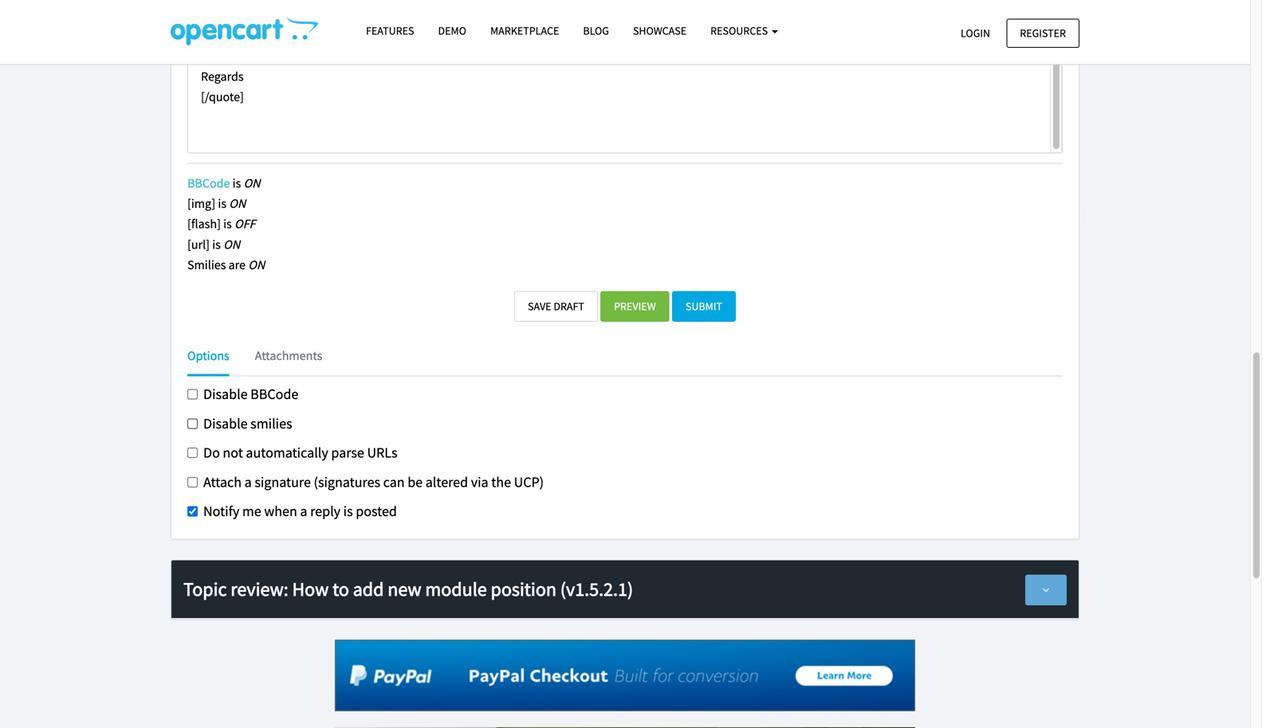 Task type: locate. For each thing, give the bounding box(es) containing it.
disable up not
[[203, 415, 248, 433]]

bbcode inside bbcode is on [img] is on [flash] is off [url] is on smilies are on
[[187, 175, 230, 191]]

0 horizontal spatial a
[[245, 474, 252, 492]]

a
[[245, 474, 252, 492], [300, 503, 307, 521]]

bbcode is on [img] is on [flash] is off [url] is on smilies are on
[[187, 175, 265, 273]]

0 vertical spatial disable
[[203, 386, 248, 403]]

bbcode
[[187, 175, 230, 191], [251, 386, 298, 403]]

marketplace
[[490, 24, 559, 38]]

disable
[[203, 386, 248, 403], [203, 415, 248, 433]]

notify me when a reply is posted
[[203, 503, 397, 521]]

bbcode up the smilies
[[251, 386, 298, 403]]

do not automatically parse urls
[[203, 444, 398, 462]]

bbcode up [img]
[[187, 175, 230, 191]]

position
[[491, 578, 557, 602]]

posted
[[356, 503, 397, 521]]

disable smilies
[[203, 415, 292, 433]]

1 vertical spatial bbcode
[[251, 386, 298, 403]]

[url]
[[187, 237, 210, 253]]

is
[[233, 175, 241, 191], [218, 196, 226, 212], [223, 216, 232, 232], [212, 237, 221, 253], [343, 503, 353, 521]]

tab list containing options
[[187, 346, 1063, 377]]

0 horizontal spatial bbcode
[[187, 175, 230, 191]]

0 vertical spatial bbcode
[[187, 175, 230, 191]]

disable for disable smilies
[[203, 415, 248, 433]]

None checkbox
[[187, 419, 198, 429], [187, 448, 198, 459], [187, 478, 198, 488], [187, 507, 198, 517], [187, 419, 198, 429], [187, 448, 198, 459], [187, 478, 198, 488], [187, 507, 198, 517]]

1 vertical spatial disable
[[203, 415, 248, 433]]

not
[[223, 444, 243, 462]]

is right [img]
[[218, 196, 226, 212]]

attach a signature (signatures can be altered via the ucp)
[[203, 474, 544, 492]]

None checkbox
[[187, 390, 198, 400]]

reply
[[310, 503, 341, 521]]

disable down options link
[[203, 386, 248, 403]]

options link
[[187, 346, 241, 377]]

1 disable from the top
[[203, 386, 248, 403]]

1 vertical spatial a
[[300, 503, 307, 521]]

resources link
[[699, 17, 790, 45]]

on
[[244, 175, 260, 191], [229, 196, 246, 212], [223, 237, 240, 253], [248, 257, 265, 273]]

0 vertical spatial a
[[245, 474, 252, 492]]

1 horizontal spatial bbcode
[[251, 386, 298, 403]]

review:
[[231, 578, 288, 602]]

options
[[187, 348, 229, 364]]

None submit
[[514, 291, 598, 322], [601, 291, 670, 322], [672, 291, 736, 322], [514, 291, 598, 322], [601, 291, 670, 322], [672, 291, 736, 322]]

a right attach
[[245, 474, 252, 492]]

2 disable from the top
[[203, 415, 248, 433]]

showcase
[[633, 24, 687, 38]]

automatically
[[246, 444, 328, 462]]

parse
[[331, 444, 364, 462]]

be
[[408, 474, 423, 492]]

features link
[[354, 17, 426, 45]]

[quote=catalinux post_id=377043 time=1359247820 user_id=1652] I know it's a little bit too late but if you still need a solution check this: http://htmyell.com/adding-positions-to-opencart-theme/  I hope that helps.  Regards [/quote] text field
[[187, 0, 1063, 154]]

how
[[292, 578, 329, 602]]

a left reply
[[300, 503, 307, 521]]

features
[[366, 24, 414, 38]]

attachments
[[255, 348, 322, 364]]

register link
[[1007, 19, 1080, 48]]

can
[[383, 474, 405, 492]]

tab list
[[187, 346, 1063, 377]]



Task type: describe. For each thing, give the bounding box(es) containing it.
is right reply
[[343, 503, 353, 521]]

attachments link
[[243, 346, 334, 366]]

1 horizontal spatial a
[[300, 503, 307, 521]]

module
[[425, 578, 487, 602]]

[flash]
[[187, 216, 221, 232]]

demo
[[438, 24, 466, 38]]

blog link
[[571, 17, 621, 45]]

[img]
[[187, 196, 215, 212]]

is right [url]
[[212, 237, 221, 253]]

the
[[491, 474, 511, 492]]

disable bbcode
[[203, 386, 298, 403]]

new
[[388, 578, 422, 602]]

paypal payment gateway image
[[335, 641, 915, 712]]

bbcode link
[[187, 175, 230, 191]]

topic review: how to add new module position (v1.5.2.1)
[[183, 578, 633, 602]]

login link
[[947, 19, 1004, 48]]

resources
[[711, 24, 770, 38]]

when
[[264, 503, 297, 521]]

notify
[[203, 503, 239, 521]]

signature
[[255, 474, 311, 492]]

ucp)
[[514, 474, 544, 492]]

disable for disable bbcode
[[203, 386, 248, 403]]

login
[[961, 26, 990, 40]]

add
[[353, 578, 384, 602]]

altered
[[426, 474, 468, 492]]

marketplace link
[[478, 17, 571, 45]]

is right bbcode "link"
[[233, 175, 241, 191]]

do
[[203, 444, 220, 462]]

attach
[[203, 474, 242, 492]]

are
[[229, 257, 246, 273]]

register
[[1020, 26, 1066, 40]]

(v1.5.2.1)
[[560, 578, 633, 602]]

urls
[[367, 444, 398, 462]]

demo link
[[426, 17, 478, 45]]

me
[[242, 503, 261, 521]]

smilies
[[251, 415, 292, 433]]

via
[[471, 474, 489, 492]]

to
[[333, 578, 349, 602]]

blog
[[583, 24, 609, 38]]

angle down image
[[1039, 585, 1053, 596]]

smilies
[[187, 257, 226, 273]]

showcase link
[[621, 17, 699, 45]]

topic
[[183, 578, 227, 602]]

(signatures
[[314, 474, 380, 492]]

off
[[234, 216, 255, 232]]

is left off on the top left
[[223, 216, 232, 232]]



Task type: vqa. For each thing, say whether or not it's contained in the screenshot.
Attach
yes



